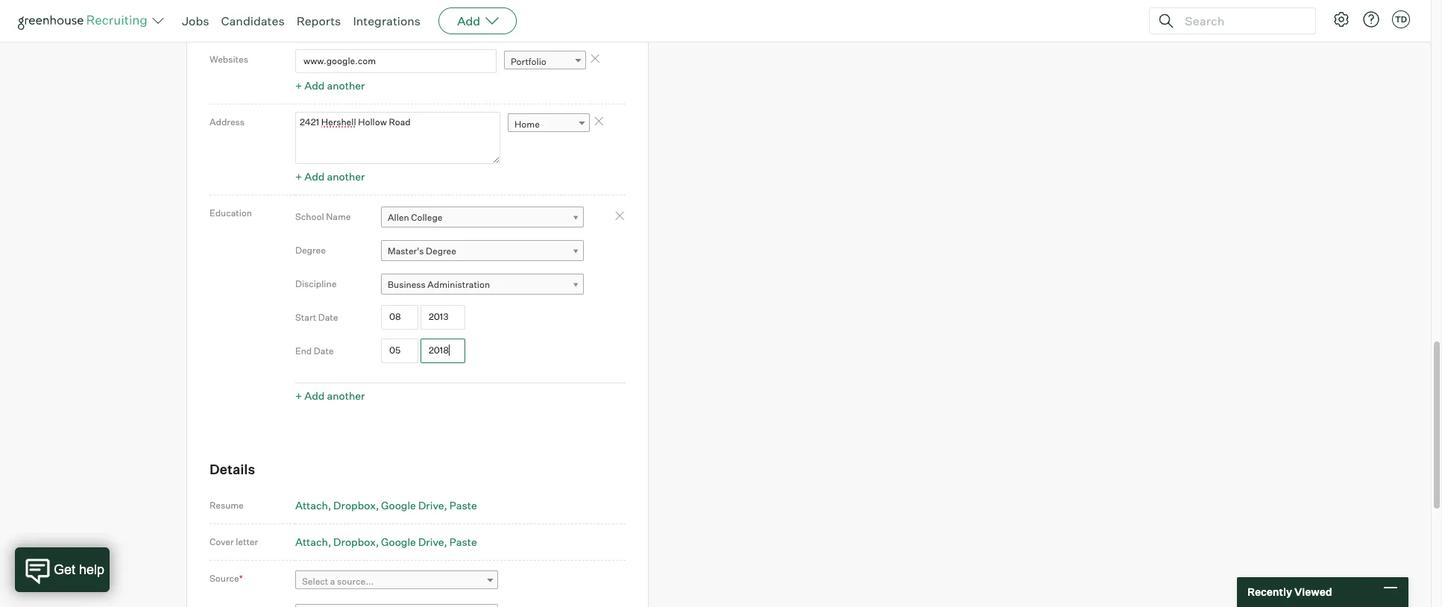 Task type: describe. For each thing, give the bounding box(es) containing it.
*
[[239, 573, 243, 584]]

date for end date
[[314, 345, 334, 356]]

+ add another link for address
[[295, 170, 365, 183]]

add social media links
[[295, 16, 404, 29]]

dropbox link for resume
[[333, 499, 379, 512]]

viewed
[[1295, 586, 1333, 598]]

google for cover letter
[[381, 536, 416, 549]]

source *
[[210, 573, 243, 584]]

google drive link for resume
[[381, 499, 447, 512]]

0 horizontal spatial degree
[[295, 245, 326, 256]]

td button
[[1390, 7, 1413, 31]]

+ add another link for education
[[295, 389, 365, 402]]

attach link for resume
[[295, 499, 331, 512]]

+ add another link for websites
[[295, 79, 365, 92]]

reports
[[297, 13, 341, 28]]

add inside popup button
[[457, 13, 481, 28]]

address
[[210, 116, 245, 127]]

education element
[[295, 200, 626, 406]]

source
[[210, 573, 239, 584]]

attach link for cover letter
[[295, 536, 331, 549]]

dropbox link for cover letter
[[333, 536, 379, 549]]

start
[[295, 312, 316, 323]]

a
[[330, 576, 335, 587]]

school name
[[295, 211, 351, 222]]

configure image
[[1333, 10, 1351, 28]]

0 horizontal spatial media
[[237, 17, 263, 28]]

paste for cover letter
[[450, 536, 477, 549]]

google drive link for cover letter
[[381, 536, 447, 549]]

candidates link
[[221, 13, 285, 28]]

drive for resume
[[418, 499, 444, 512]]

links
[[381, 16, 404, 29]]

+ for websites
[[295, 79, 302, 92]]

home
[[515, 119, 540, 130]]

add social media links link
[[295, 16, 404, 29]]

master's degree link
[[381, 240, 584, 262]]

allen college link
[[381, 206, 584, 228]]

another for portfolio
[[327, 79, 365, 92]]

drive for cover letter
[[418, 536, 444, 549]]

greenhouse recruiting image
[[18, 12, 152, 30]]

social media
[[210, 17, 263, 28]]

portfolio
[[511, 56, 547, 67]]

td button
[[1393, 10, 1411, 28]]

school
[[295, 211, 324, 222]]

another inside education element
[[327, 389, 365, 402]]

business
[[388, 279, 426, 290]]

jobs
[[182, 13, 209, 28]]

administration
[[428, 279, 490, 290]]

social
[[318, 16, 346, 29]]

paste link for resume
[[450, 499, 477, 512]]

select a source...
[[302, 576, 374, 587]]

add left social at the top
[[295, 16, 316, 29]]

+ add another for address
[[295, 170, 365, 183]]

attach for cover letter
[[295, 536, 328, 549]]

cover
[[210, 537, 234, 548]]

add button
[[439, 7, 517, 34]]

1 horizontal spatial media
[[348, 16, 379, 29]]

websites
[[210, 53, 248, 65]]

attach dropbox google drive paste for cover letter
[[295, 536, 477, 549]]

dropbox for cover letter
[[333, 536, 376, 549]]

attach dropbox google drive paste for resume
[[295, 499, 477, 512]]

portfolio link
[[504, 51, 586, 72]]

websites element
[[295, 49, 626, 96]]



Task type: vqa. For each thing, say whether or not it's contained in the screenshot.
links
yes



Task type: locate. For each thing, give the bounding box(es) containing it.
2 paste from the top
[[450, 536, 477, 549]]

degree up 'business administration'
[[426, 245, 456, 256]]

add
[[457, 13, 481, 28], [295, 16, 316, 29], [305, 79, 325, 92], [305, 170, 325, 183], [305, 389, 325, 402]]

dropbox for resume
[[333, 499, 376, 512]]

cover letter
[[210, 537, 258, 548]]

+ add another link up school name at the top
[[295, 170, 365, 183]]

+ add another link down social at the top
[[295, 79, 365, 92]]

0 vertical spatial google
[[381, 499, 416, 512]]

1 vertical spatial date
[[314, 345, 334, 356]]

+ inside websites element
[[295, 79, 302, 92]]

paste link
[[450, 499, 477, 512], [450, 536, 477, 549]]

2 paste link from the top
[[450, 536, 477, 549]]

2 attach dropbox google drive paste from the top
[[295, 536, 477, 549]]

attach for resume
[[295, 499, 328, 512]]

2 google from the top
[[381, 536, 416, 549]]

another up name
[[327, 170, 365, 183]]

1 vertical spatial dropbox
[[333, 536, 376, 549]]

add inside websites element
[[305, 79, 325, 92]]

3 + add another link from the top
[[295, 389, 365, 402]]

media left links
[[348, 16, 379, 29]]

+ down reports link
[[295, 79, 302, 92]]

0 vertical spatial attach
[[295, 499, 328, 512]]

Search text field
[[1182, 10, 1302, 32]]

+ add another down end date
[[295, 389, 365, 402]]

2 + add another link from the top
[[295, 170, 365, 183]]

details
[[210, 461, 255, 477]]

+ for address
[[295, 170, 302, 183]]

+ down end
[[295, 389, 302, 402]]

dropbox link
[[333, 499, 379, 512], [333, 536, 379, 549]]

0 vertical spatial dropbox link
[[333, 499, 379, 512]]

1 dropbox from the top
[[333, 499, 376, 512]]

add up the school
[[305, 170, 325, 183]]

another down the add social media links link
[[327, 79, 365, 92]]

degree down the school
[[295, 245, 326, 256]]

name
[[326, 211, 351, 222]]

0 vertical spatial paste link
[[450, 499, 477, 512]]

None text field
[[295, 49, 497, 73], [295, 112, 501, 164], [295, 49, 497, 73], [295, 112, 501, 164]]

1 google drive link from the top
[[381, 499, 447, 512]]

google
[[381, 499, 416, 512], [381, 536, 416, 549]]

master's degree
[[388, 245, 456, 256]]

1 another from the top
[[327, 79, 365, 92]]

another down end date
[[327, 389, 365, 402]]

add for websites
[[305, 79, 325, 92]]

YYYY text field
[[421, 339, 465, 363]]

+ add another link
[[295, 79, 365, 92], [295, 170, 365, 183], [295, 389, 365, 402]]

YYYY text field
[[421, 305, 465, 329]]

2 + add another from the top
[[295, 170, 365, 183]]

1 vertical spatial another
[[327, 170, 365, 183]]

candidates
[[221, 13, 285, 28]]

1 paste link from the top
[[450, 499, 477, 512]]

0 vertical spatial attach dropbox google drive paste
[[295, 499, 477, 512]]

dropbox
[[333, 499, 376, 512], [333, 536, 376, 549]]

paste link for cover letter
[[450, 536, 477, 549]]

2 attach link from the top
[[295, 536, 331, 549]]

1 vertical spatial google drive link
[[381, 536, 447, 549]]

start date
[[295, 312, 338, 323]]

google for resume
[[381, 499, 416, 512]]

letter
[[236, 537, 258, 548]]

select a source... link
[[295, 570, 498, 592]]

0 vertical spatial paste
[[450, 499, 477, 512]]

1 attach dropbox google drive paste from the top
[[295, 499, 477, 512]]

0 vertical spatial date
[[318, 312, 338, 323]]

2 dropbox link from the top
[[333, 536, 379, 549]]

1 google from the top
[[381, 499, 416, 512]]

resume
[[210, 500, 244, 511]]

another for home
[[327, 170, 365, 183]]

+ add another for websites
[[295, 79, 365, 92]]

add for address
[[305, 170, 325, 183]]

degree
[[295, 245, 326, 256], [426, 245, 456, 256]]

add down end date
[[305, 389, 325, 402]]

+ inside education element
[[295, 389, 302, 402]]

discipline
[[295, 278, 337, 289]]

0 vertical spatial attach link
[[295, 499, 331, 512]]

0 vertical spatial another
[[327, 79, 365, 92]]

end
[[295, 345, 312, 356]]

attach
[[295, 499, 328, 512], [295, 536, 328, 549]]

1 vertical spatial + add another link
[[295, 170, 365, 183]]

td
[[1395, 14, 1408, 25]]

1 vertical spatial drive
[[418, 536, 444, 549]]

allen
[[388, 212, 409, 223]]

2 vertical spatial + add another link
[[295, 389, 365, 402]]

attach link
[[295, 499, 331, 512], [295, 536, 331, 549]]

MM text field
[[381, 305, 418, 329]]

business administration
[[388, 279, 490, 290]]

2 dropbox from the top
[[333, 536, 376, 549]]

another
[[327, 79, 365, 92], [327, 170, 365, 183], [327, 389, 365, 402]]

recently
[[1248, 586, 1293, 598]]

1 + from the top
[[295, 79, 302, 92]]

+ add another
[[295, 79, 365, 92], [295, 170, 365, 183], [295, 389, 365, 402]]

2 vertical spatial +
[[295, 389, 302, 402]]

+
[[295, 79, 302, 92], [295, 170, 302, 183], [295, 389, 302, 402]]

1 vertical spatial attach dropbox google drive paste
[[295, 536, 477, 549]]

2 vertical spatial + add another
[[295, 389, 365, 402]]

1 drive from the top
[[418, 499, 444, 512]]

2 google drive link from the top
[[381, 536, 447, 549]]

1 attach link from the top
[[295, 499, 331, 512]]

jobs link
[[182, 13, 209, 28]]

paste
[[450, 499, 477, 512], [450, 536, 477, 549]]

2 drive from the top
[[418, 536, 444, 549]]

another inside websites element
[[327, 79, 365, 92]]

+ add another inside education element
[[295, 389, 365, 402]]

+ add another for education
[[295, 389, 365, 402]]

reports link
[[297, 13, 341, 28]]

+ for education
[[295, 389, 302, 402]]

0 vertical spatial google drive link
[[381, 499, 447, 512]]

3 another from the top
[[327, 389, 365, 402]]

3 + from the top
[[295, 389, 302, 402]]

paste for resume
[[450, 499, 477, 512]]

add inside education element
[[305, 389, 325, 402]]

1 vertical spatial attach link
[[295, 536, 331, 549]]

end date
[[295, 345, 334, 356]]

1 paste from the top
[[450, 499, 477, 512]]

+ up the school
[[295, 170, 302, 183]]

0 vertical spatial + add another link
[[295, 79, 365, 92]]

3 + add another from the top
[[295, 389, 365, 402]]

2 attach from the top
[[295, 536, 328, 549]]

2 vertical spatial another
[[327, 389, 365, 402]]

1 vertical spatial paste link
[[450, 536, 477, 549]]

date right end
[[314, 345, 334, 356]]

social
[[210, 17, 235, 28]]

allen college
[[388, 212, 443, 223]]

MM text field
[[381, 339, 418, 363]]

1 vertical spatial dropbox link
[[333, 536, 379, 549]]

date for start date
[[318, 312, 338, 323]]

1 + add another link from the top
[[295, 79, 365, 92]]

add up websites element
[[457, 13, 481, 28]]

1 vertical spatial attach
[[295, 536, 328, 549]]

add for education
[[305, 389, 325, 402]]

0 vertical spatial dropbox
[[333, 499, 376, 512]]

source...
[[337, 576, 374, 587]]

2 + from the top
[[295, 170, 302, 183]]

recently viewed
[[1248, 586, 1333, 598]]

1 vertical spatial google
[[381, 536, 416, 549]]

education
[[210, 207, 252, 218]]

integrations
[[353, 13, 421, 28]]

date right start
[[318, 312, 338, 323]]

+ add another link inside websites element
[[295, 79, 365, 92]]

select
[[302, 576, 328, 587]]

business administration link
[[381, 274, 584, 295]]

college
[[411, 212, 443, 223]]

+ add another down social at the top
[[295, 79, 365, 92]]

0 vertical spatial +
[[295, 79, 302, 92]]

drive
[[418, 499, 444, 512], [418, 536, 444, 549]]

1 vertical spatial paste
[[450, 536, 477, 549]]

1 + add another from the top
[[295, 79, 365, 92]]

0 vertical spatial + add another
[[295, 79, 365, 92]]

master's
[[388, 245, 424, 256]]

0 vertical spatial drive
[[418, 499, 444, 512]]

google drive link
[[381, 499, 447, 512], [381, 536, 447, 549]]

1 horizontal spatial degree
[[426, 245, 456, 256]]

media
[[348, 16, 379, 29], [237, 17, 263, 28]]

attach dropbox google drive paste
[[295, 499, 477, 512], [295, 536, 477, 549]]

integrations link
[[353, 13, 421, 28]]

home link
[[508, 113, 590, 135]]

add down reports link
[[305, 79, 325, 92]]

1 attach from the top
[[295, 499, 328, 512]]

+ add another link down end date
[[295, 389, 365, 402]]

media right social
[[237, 17, 263, 28]]

+ add another inside websites element
[[295, 79, 365, 92]]

1 vertical spatial +
[[295, 170, 302, 183]]

2 another from the top
[[327, 170, 365, 183]]

1 dropbox link from the top
[[333, 499, 379, 512]]

date
[[318, 312, 338, 323], [314, 345, 334, 356]]

1 vertical spatial + add another
[[295, 170, 365, 183]]

+ add another up school name at the top
[[295, 170, 365, 183]]



